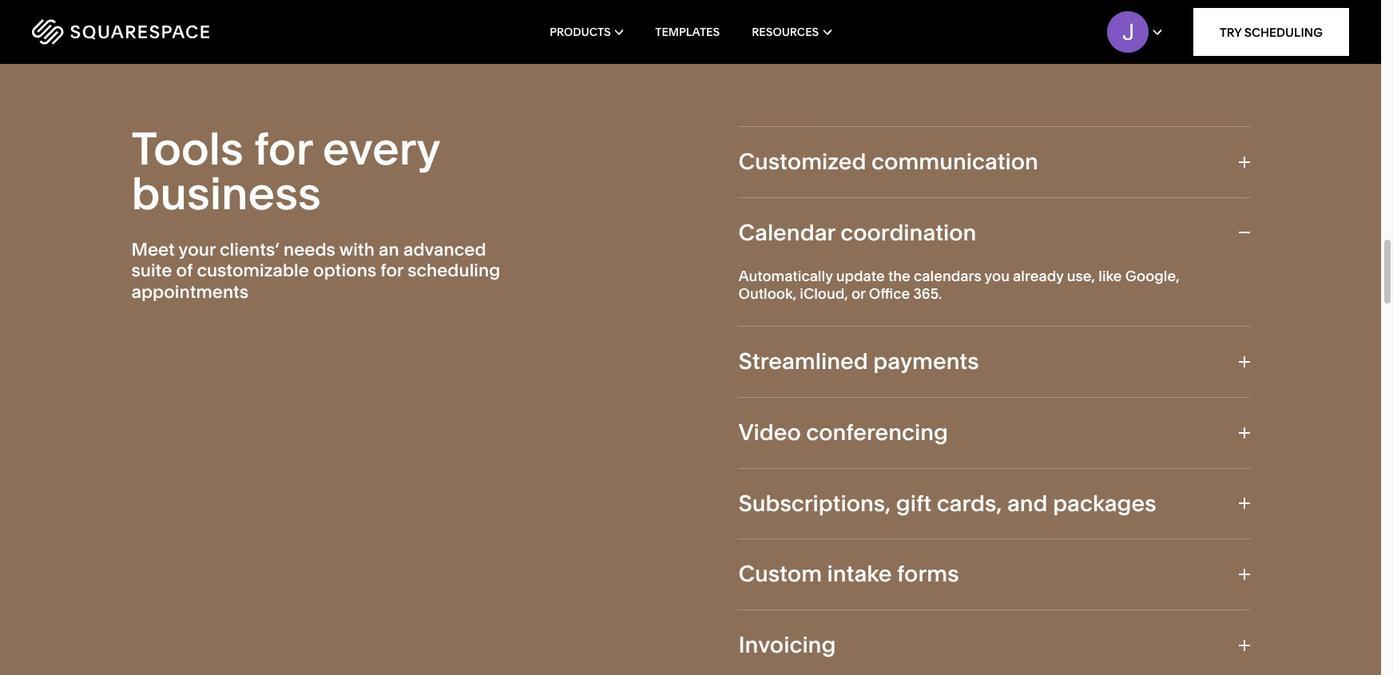 Task type: describe. For each thing, give the bounding box(es) containing it.
communication
[[872, 148, 1039, 175]]

automatically update the calendars you already use, like google, outlook, icloud, or office 365.
[[739, 267, 1180, 303]]

like
[[1099, 267, 1122, 285]]

coordination
[[841, 219, 977, 246]]

packages
[[1053, 489, 1157, 517]]

custom intake forms
[[739, 560, 959, 587]]

streamlined
[[739, 348, 868, 375]]

and
[[1007, 489, 1048, 517]]

business
[[131, 166, 321, 220]]

for inside meet your clients' needs with an advanced suite of customizable options for scheduling appointments
[[381, 260, 403, 282]]

customizable
[[197, 260, 309, 282]]

try
[[1220, 24, 1242, 40]]

calendar
[[739, 219, 835, 246]]

automatically
[[739, 267, 833, 285]]

custom intake forms button
[[739, 539, 1250, 609]]

video conferencing
[[739, 419, 948, 446]]

subscriptions, gift cards, and packages button
[[739, 469, 1250, 539]]

resources button
[[752, 0, 832, 64]]

tools for every business
[[131, 121, 440, 220]]

an
[[379, 239, 399, 260]]

meet your clients' needs with an advanced suite of customizable options for scheduling appointments
[[131, 239, 500, 303]]

subscriptions,
[[739, 489, 891, 517]]

templates
[[655, 25, 720, 39]]

icloud,
[[800, 284, 848, 303]]

options
[[313, 260, 376, 282]]

conferencing
[[806, 419, 948, 446]]

subscriptions, gift cards, and packages
[[739, 489, 1157, 517]]

outlook,
[[739, 284, 797, 303]]

scheduling
[[1245, 24, 1323, 40]]

use,
[[1067, 267, 1095, 285]]

templates link
[[655, 0, 720, 64]]

needs
[[284, 239, 336, 260]]

forms
[[897, 560, 959, 587]]

you
[[985, 267, 1010, 285]]

of
[[176, 260, 193, 282]]

squarespace logo image
[[32, 19, 209, 45]]

your
[[179, 239, 216, 260]]



Task type: vqa. For each thing, say whether or not it's contained in the screenshot.
subscriptions, gift cards, and packages button
yes



Task type: locate. For each thing, give the bounding box(es) containing it.
payments
[[873, 348, 979, 375]]

scheduling
[[408, 260, 500, 282]]

calendars
[[914, 267, 982, 285]]

1 horizontal spatial for
[[381, 260, 403, 282]]

intake
[[827, 560, 892, 587]]

customized communication
[[739, 148, 1039, 175]]

video
[[739, 419, 801, 446]]

update
[[836, 267, 885, 285]]

advanced
[[403, 239, 486, 260]]

with
[[339, 239, 375, 260]]

for inside tools for every business
[[254, 121, 312, 176]]

customized communication button
[[739, 127, 1250, 197]]

invoicing
[[739, 631, 836, 658]]

calendar coordination
[[739, 219, 977, 246]]

tools
[[131, 121, 244, 176]]

for
[[254, 121, 312, 176], [381, 260, 403, 282]]

calendar coordination button
[[739, 198, 1250, 268]]

meet
[[131, 239, 175, 260]]

already
[[1013, 267, 1064, 285]]

or
[[852, 284, 866, 303]]

try scheduling link
[[1194, 8, 1349, 56]]

suite
[[131, 260, 172, 282]]

cards,
[[937, 489, 1002, 517]]

0 horizontal spatial for
[[254, 121, 312, 176]]

streamlined payments
[[739, 348, 979, 375]]

every
[[323, 121, 440, 176]]

appointments
[[131, 281, 249, 303]]

1 vertical spatial for
[[381, 260, 403, 282]]

try scheduling
[[1220, 24, 1323, 40]]

video conferencing button
[[739, 398, 1250, 468]]

clients'
[[220, 239, 279, 260]]

365.
[[914, 284, 942, 303]]

the
[[888, 267, 911, 285]]

0 vertical spatial for
[[254, 121, 312, 176]]

streamlined payments button
[[739, 327, 1250, 397]]

customized
[[739, 148, 867, 175]]

squarespace logo link
[[32, 19, 295, 45]]

gift
[[896, 489, 932, 517]]

invoicing button
[[739, 610, 1250, 675]]

custom
[[739, 560, 822, 587]]

products
[[550, 25, 611, 39]]

office
[[869, 284, 910, 303]]

google,
[[1126, 267, 1180, 285]]

resources
[[752, 25, 819, 39]]

products button
[[550, 0, 623, 64]]



